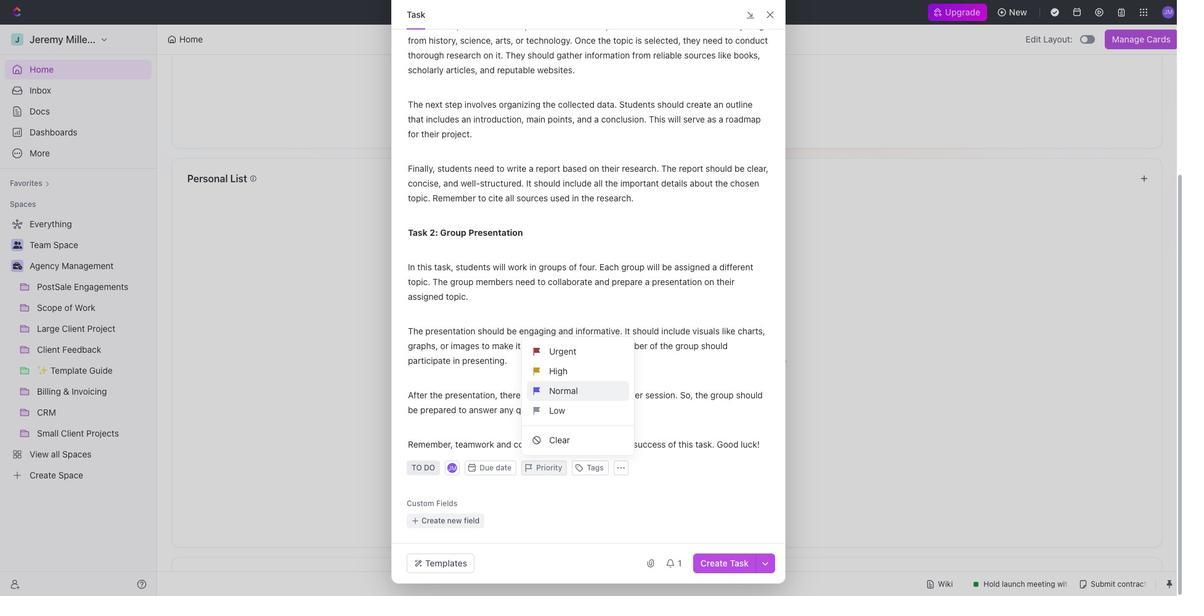 Task type: vqa. For each thing, say whether or not it's contained in the screenshot.
Gantt
no



Task type: locate. For each thing, give the bounding box(es) containing it.
introduction,
[[474, 114, 524, 124]]

new
[[1009, 7, 1027, 17]]

0 horizontal spatial presentation
[[425, 326, 475, 336]]

0 horizontal spatial home
[[30, 64, 54, 75]]

0 horizontal spatial is
[[594, 357, 600, 366]]

created
[[703, 357, 730, 366]]

to down presentation,
[[459, 405, 467, 415]]

2 vertical spatial are
[[577, 439, 590, 450]]

0 horizontal spatial include
[[563, 178, 592, 189]]

tasks
[[682, 357, 701, 366]]

topic
[[598, 20, 618, 31], [613, 35, 633, 46]]

each
[[600, 262, 619, 272], [593, 341, 612, 351]]

the inside for this task, students are required to choose a topic of their interest. it could be anything from history, science, arts, or technology. once the topic is selected, they need to conduct thorough research on it. they should gather information from reliable sources like books, scholarly articles, and reputable websites.
[[598, 35, 611, 46]]

1 vertical spatial assigned
[[408, 291, 444, 302]]

dialog
[[391, 0, 786, 584]]

choose
[[559, 20, 588, 31]]

1 vertical spatial or
[[440, 341, 449, 351]]

report
[[536, 163, 560, 174], [679, 163, 703, 174]]

their down and-
[[582, 405, 600, 415]]

next
[[425, 99, 443, 110]]

layout:
[[1043, 34, 1073, 44]]

your
[[642, 357, 657, 366]]

the up 'graphs,'
[[408, 326, 423, 336]]

assigned down in
[[408, 291, 444, 302]]

0 vertical spatial answer
[[615, 390, 643, 401]]

like
[[718, 50, 731, 60], [722, 326, 735, 336]]

it
[[686, 20, 691, 31], [526, 178, 532, 189], [625, 326, 630, 336]]

0 vertical spatial task
[[407, 9, 425, 19]]

here
[[732, 357, 747, 366]]

this for from
[[423, 20, 438, 31]]

agency management link
[[30, 256, 149, 276]]

need down could
[[703, 35, 723, 46]]

sources inside finally, students need to write a report based on their research. the report should be clear, concise, and well-structured. it should include all the important details about the chosen topic. remember to cite all sources used in the research.
[[517, 193, 548, 203]]

about down question-
[[557, 405, 580, 415]]

of
[[620, 20, 628, 31], [569, 262, 577, 272], [650, 341, 658, 351], [668, 439, 676, 450]]

0 vertical spatial sources
[[684, 50, 716, 60]]

1 vertical spatial like
[[722, 326, 735, 336]]

after
[[408, 390, 428, 401]]

to inside after the presentation, there will be a question-and-answer session. so, the group should be prepared to answer any questions about their topic.
[[459, 405, 467, 415]]

each inside in this task, students will work in groups of four. each group will be assigned a different topic. the group members need to collaborate and prepare a presentation on their assigned topic.
[[600, 262, 619, 272]]

or left "images"
[[440, 341, 449, 351]]

1 horizontal spatial include
[[661, 326, 690, 336]]

group up tasks
[[675, 341, 699, 351]]

their right "based"
[[602, 163, 620, 174]]

0 horizontal spatial for
[[408, 129, 419, 139]]

2 vertical spatial in
[[453, 356, 460, 366]]

dialog containing task
[[391, 0, 786, 584]]

should up chosen
[[706, 163, 732, 174]]

it inside for this task, students are required to choose a topic of their interest. it could be anything from history, science, arts, or technology. once the topic is selected, they need to conduct thorough research on it. they should gather information from reliable sources like books, scholarly articles, and reputable websites.
[[686, 20, 691, 31]]

1 vertical spatial about
[[557, 405, 580, 415]]

need down work
[[515, 277, 535, 287]]

for up 'by' on the right bottom of the page
[[630, 357, 639, 366]]

sources left used
[[517, 193, 548, 203]]

1 vertical spatial are
[[750, 357, 761, 366]]

1 horizontal spatial on
[[589, 163, 599, 174]]

0 horizontal spatial are
[[499, 20, 511, 31]]

list for personal list
[[230, 173, 247, 184]]

to inside the presentation should be engaging and informative. it should include visuals like charts, graphs, or images to make it more interesting. each member of the group should participate in presenting.
[[482, 341, 490, 351]]

high button
[[527, 362, 629, 381]]

by
[[628, 367, 636, 376]]

each right the 'four.'
[[600, 262, 619, 272]]

include left visuals
[[661, 326, 690, 336]]

create
[[686, 99, 712, 110]]

are right here at the bottom of page
[[750, 357, 761, 366]]

are up arts,
[[499, 20, 511, 31]]

students for will
[[456, 262, 491, 272]]

students
[[619, 99, 655, 110]]

need up the well-
[[474, 163, 494, 174]]

and right "teamwork"
[[497, 439, 511, 450]]

a right prepare on the right
[[645, 277, 650, 287]]

main
[[526, 114, 545, 124]]

should up the this
[[657, 99, 684, 110]]

1 vertical spatial sources
[[517, 193, 548, 203]]

to right key
[[608, 439, 616, 450]]

report up details
[[679, 163, 703, 174]]

management
[[62, 261, 114, 271]]

students inside in this task, students will work in groups of four. each group will be assigned a different topic. the group members need to collaborate and prepare a presentation on their assigned topic.
[[456, 262, 491, 272]]

to
[[549, 20, 557, 31], [725, 35, 733, 46], [497, 163, 505, 174], [478, 193, 486, 203], [538, 277, 546, 287], [482, 341, 490, 351], [459, 405, 467, 415], [608, 439, 616, 450], [233, 572, 242, 584]]

task,
[[440, 20, 459, 31], [434, 262, 453, 272]]

the inside the presentation should be engaging and informative. it should include visuals like charts, graphs, or images to make it more interesting. each member of the group should participate in presenting.
[[408, 326, 423, 336]]

should inside the next step involves organizing the collected data. students should create an outline that includes an introduction, main points, and a conclusion. this will serve as a roadmap for their project.
[[657, 99, 684, 110]]

1 vertical spatial create
[[701, 558, 728, 569]]

of up your
[[650, 341, 658, 351]]

on left it.
[[483, 50, 493, 60]]

of inside in this task, students will work in groups of four. each group will be assigned a different topic. the group members need to collaborate and prepare a presentation on their assigned topic.
[[569, 262, 577, 272]]

on inside for this task, students are required to choose a topic of their interest. it could be anything from history, science, arts, or technology. once the topic is selected, they need to conduct thorough research on it. they should gather information from reliable sources like books, scholarly articles, and reputable websites.
[[483, 50, 493, 60]]

1 vertical spatial include
[[661, 326, 690, 336]]

in right used
[[572, 193, 579, 203]]

default.
[[638, 367, 665, 376]]

0 vertical spatial include
[[563, 178, 592, 189]]

1 vertical spatial home
[[30, 64, 54, 75]]

0 vertical spatial in
[[572, 193, 579, 203]]

they
[[506, 50, 525, 60]]

should down here at the bottom of page
[[736, 390, 763, 401]]

list
[[522, 342, 634, 450]]

in down "images"
[[453, 356, 460, 366]]

in
[[572, 193, 579, 203], [530, 262, 537, 272], [453, 356, 460, 366]]

2 vertical spatial need
[[515, 277, 535, 287]]

in inside the presentation should be engaging and informative. it should include visuals like charts, graphs, or images to make it more interesting. each member of the group should participate in presenting.
[[453, 356, 460, 366]]

0 vertical spatial are
[[499, 20, 511, 31]]

1 horizontal spatial an
[[714, 99, 723, 110]]

1 horizontal spatial for
[[630, 357, 639, 366]]

0 horizontal spatial answer
[[469, 405, 497, 415]]

task, inside in this task, students will work in groups of four. each group will be assigned a different topic. the group members need to collaborate and prepare a presentation on their assigned topic.
[[434, 262, 453, 272]]

1 horizontal spatial is
[[636, 35, 642, 46]]

1 horizontal spatial report
[[679, 163, 703, 174]]

and down collected
[[577, 114, 592, 124]]

it up they
[[686, 20, 691, 31]]

personal for personal list
[[187, 173, 228, 184]]

topic. down "concise,"
[[408, 193, 430, 203]]

1 vertical spatial task
[[408, 227, 428, 238]]

all
[[594, 178, 603, 189], [505, 193, 514, 203]]

research.
[[622, 163, 659, 174], [597, 193, 634, 203]]

or inside for this task, students are required to choose a topic of their interest. it could be anything from history, science, arts, or technology. once the topic is selected, they need to conduct thorough research on it. they should gather information from reliable sources like books, scholarly articles, and reputable websites.
[[516, 35, 524, 46]]

their inside for this task, students are required to choose a topic of their interest. it could be anything from history, science, arts, or technology. once the topic is selected, they need to conduct thorough research on it. they should gather information from reliable sources like books, scholarly articles, and reputable websites.
[[630, 20, 648, 31]]

1 horizontal spatial list
[[580, 357, 592, 366]]

task button
[[407, 0, 425, 29]]

1 vertical spatial for
[[630, 357, 639, 366]]

group up prepare on the right
[[621, 262, 645, 272]]

should
[[528, 50, 554, 60], [657, 99, 684, 110], [706, 163, 732, 174], [534, 178, 561, 189], [478, 326, 504, 336], [632, 326, 659, 336], [701, 341, 728, 351], [736, 390, 763, 401]]

0 horizontal spatial report
[[536, 163, 560, 174]]

to up presenting.
[[482, 341, 490, 351]]

1 horizontal spatial create
[[701, 558, 728, 569]]

and up remember in the left of the page
[[443, 178, 458, 189]]

assigned left different on the right top of the page
[[675, 262, 710, 272]]

0 horizontal spatial about
[[557, 405, 580, 415]]

include down "based"
[[563, 178, 592, 189]]

and inside the presentation should be engaging and informative. it should include visuals like charts, graphs, or images to make it more interesting. each member of the group should participate in presenting.
[[558, 326, 573, 336]]

1 vertical spatial it
[[526, 178, 532, 189]]

students inside for this task, students are required to choose a topic of their interest. it could be anything from history, science, arts, or technology. once the topic is selected, they need to conduct thorough research on it. they should gather information from reliable sources like books, scholarly articles, and reputable websites.
[[462, 20, 496, 31]]

presentation inside in this task, students will work in groups of four. each group will be assigned a different topic. the group members need to collaborate and prepare a presentation on their assigned topic.
[[652, 277, 702, 287]]

1 vertical spatial from
[[632, 50, 651, 60]]

topic. inside after the presentation, there will be a question-and-answer session. so, the group should be prepared to answer any questions about their topic.
[[603, 405, 625, 415]]

of up information
[[620, 20, 628, 31]]

be inside finally, students need to write a report based on their research. the report should be clear, concise, and well-structured. it should include all the important details about the chosen topic. remember to cite all sources used in the research.
[[735, 163, 745, 174]]

to up structured.
[[497, 163, 505, 174]]

1 horizontal spatial answer
[[615, 390, 643, 401]]

it up the member
[[625, 326, 630, 336]]

answer down presentation,
[[469, 405, 497, 415]]

are for remember, teamwork and communication are key to the success of this task. good luck!
[[577, 439, 590, 450]]

1 vertical spatial presentation
[[425, 326, 475, 336]]

1 horizontal spatial in
[[530, 262, 537, 272]]

1 vertical spatial personal
[[548, 357, 578, 366]]

anything
[[730, 20, 764, 31]]

to down groups
[[538, 277, 546, 287]]

luck!
[[741, 439, 760, 450]]

1 horizontal spatial sources
[[684, 50, 716, 60]]

like right visuals
[[722, 326, 735, 336]]

involves
[[465, 99, 497, 110]]

0 horizontal spatial create
[[647, 389, 671, 398]]

so,
[[680, 390, 693, 401]]

1 horizontal spatial all
[[594, 178, 603, 189]]

the left the important
[[605, 178, 618, 189]]

their inside the next step involves organizing the collected data. students should create an outline that includes an introduction, main points, and a conclusion. this will serve as a roadmap for their project.
[[421, 129, 439, 139]]

the left chosen
[[715, 178, 728, 189]]

0 horizontal spatial on
[[483, 50, 493, 60]]

0 horizontal spatial or
[[440, 341, 449, 351]]

in right work
[[530, 262, 537, 272]]

each down informative.
[[593, 341, 612, 351]]

for inside the next step involves organizing the collected data. students should create an outline that includes an introduction, main points, and a conclusion. this will serve as a roadmap for their project.
[[408, 129, 419, 139]]

topic. up "images"
[[446, 291, 468, 302]]

points,
[[548, 114, 575, 124]]

assigned
[[675, 262, 710, 272], [408, 291, 444, 302]]

includes
[[426, 114, 459, 124]]

scholarly
[[408, 65, 444, 75]]

of up collaborate
[[569, 262, 577, 272]]

to up technology.
[[549, 20, 557, 31]]

0 vertical spatial task,
[[440, 20, 459, 31]]

report left "based"
[[536, 163, 560, 174]]

for this task, students are required to choose a topic of their interest. it could be anything from history, science, arts, or technology. once the topic is selected, they need to conduct thorough research on it. they should gather information from reliable sources like books, scholarly articles, and reputable websites.
[[408, 20, 770, 75]]

0 vertical spatial like
[[718, 50, 731, 60]]

low
[[549, 405, 565, 416]]

to inside in this task, students will work in groups of four. each group will be assigned a different topic. the group members need to collaborate and prepare a presentation on their assigned topic.
[[538, 277, 546, 287]]

data.
[[597, 99, 617, 110]]

on right "based"
[[589, 163, 599, 174]]

dashboards
[[30, 127, 77, 137]]

presentation up "images"
[[425, 326, 475, 336]]

0 vertical spatial about
[[690, 178, 713, 189]]

1 vertical spatial all
[[505, 193, 514, 203]]

0 vertical spatial from
[[408, 35, 426, 46]]

in this task, students will work in groups of four. each group will be assigned a different topic. the group members need to collaborate and prepare a presentation on their assigned topic.
[[408, 262, 756, 302]]

0 vertical spatial assigned
[[675, 262, 710, 272]]

students up members
[[456, 262, 491, 272]]

0 horizontal spatial assigned
[[408, 291, 444, 302]]

the
[[408, 99, 423, 110], [661, 163, 677, 174], [433, 277, 448, 287], [408, 326, 423, 336]]

0 horizontal spatial it
[[526, 178, 532, 189]]

include
[[563, 178, 592, 189], [661, 326, 690, 336]]

this inside in this task, students will work in groups of four. each group will be assigned a different topic. the group members need to collaborate and prepare a presentation on their assigned topic.
[[417, 262, 432, 272]]

0 vertical spatial create
[[647, 389, 671, 398]]

it inside the presentation should be engaging and informative. it should include visuals like charts, graphs, or images to make it more interesting. each member of the group should participate in presenting.
[[625, 326, 630, 336]]

task, up history,
[[440, 20, 459, 31]]

or inside the presentation should be engaging and informative. it should include visuals like charts, graphs, or images to make it more interesting. each member of the group should participate in presenting.
[[440, 341, 449, 351]]

answer down 'by' on the right bottom of the page
[[615, 390, 643, 401]]

about inside after the presentation, there will be a question-and-answer session. so, the group should be prepared to answer any questions about their topic.
[[557, 405, 580, 415]]

sources
[[684, 50, 716, 60], [517, 193, 548, 203]]

1 horizontal spatial personal
[[548, 357, 578, 366]]

students for are
[[462, 20, 496, 31]]

urgent button
[[527, 342, 629, 362]]

this inside for this task, students are required to choose a topic of their interest. it could be anything from history, science, arts, or technology. once the topic is selected, they need to conduct thorough research on it. they should gather information from reliable sources like books, scholarly articles, and reputable websites.
[[423, 20, 438, 31]]

reliable
[[653, 50, 682, 60]]

inbox link
[[5, 81, 152, 100]]

graphs,
[[408, 341, 438, 351]]

1 vertical spatial on
[[589, 163, 599, 174]]

0 vertical spatial an
[[714, 99, 723, 110]]

0 vertical spatial or
[[516, 35, 524, 46]]

task, inside for this task, students are required to choose a topic of their interest. it could be anything from history, science, arts, or technology. once the topic is selected, they need to conduct thorough research on it. they should gather information from reliable sources like books, scholarly articles, and reputable websites.
[[440, 20, 459, 31]]

create
[[647, 389, 671, 398], [701, 558, 728, 569]]

remember,
[[408, 439, 453, 450]]

sources down they
[[684, 50, 716, 60]]

clear
[[549, 435, 570, 446]]

0 vertical spatial need
[[703, 35, 723, 46]]

students up "science,"
[[462, 20, 496, 31]]

in inside finally, students need to write a report based on their research. the report should be clear, concise, and well-structured. it should include all the important details about the chosen topic. remember to cite all sources used in the research.
[[572, 193, 579, 203]]

all right cite
[[505, 193, 514, 203]]

it down write
[[526, 178, 532, 189]]

is inside for this task, students are required to choose a topic of their interest. it could be anything from history, science, arts, or technology. once the topic is selected, they need to conduct thorough research on it. they should gather information from reliable sources like books, scholarly articles, and reputable websites.
[[636, 35, 642, 46]]

teamwork
[[455, 439, 494, 450]]

2 vertical spatial it
[[625, 326, 630, 336]]

2 horizontal spatial in
[[572, 193, 579, 203]]

0 horizontal spatial from
[[408, 35, 426, 46]]

group inside the presentation should be engaging and informative. it should include visuals like charts, graphs, or images to make it more interesting. each member of the group should participate in presenting.
[[675, 341, 699, 351]]

and down the 'four.'
[[595, 277, 610, 287]]

1 vertical spatial research.
[[597, 193, 634, 203]]

this right the for
[[423, 20, 438, 31]]

1 horizontal spatial it
[[625, 326, 630, 336]]

the up that
[[408, 99, 423, 110]]

2 horizontal spatial it
[[686, 20, 691, 31]]

topic. down and-
[[603, 405, 625, 415]]

1 vertical spatial list
[[580, 357, 592, 366]]

create inside button
[[647, 389, 671, 398]]

in inside in this task, students will work in groups of four. each group will be assigned a different topic. the group members need to collaborate and prepare a presentation on their assigned topic.
[[530, 262, 537, 272]]

0 vertical spatial students
[[462, 20, 496, 31]]

the inside in this task, students will work in groups of four. each group will be assigned a different topic. the group members need to collaborate and prepare a presentation on their assigned topic.
[[433, 277, 448, 287]]

0 vertical spatial home
[[179, 34, 203, 44]]

are left key
[[577, 439, 590, 450]]

1 horizontal spatial home
[[179, 34, 203, 44]]

1 vertical spatial students
[[437, 163, 472, 174]]

0 horizontal spatial list
[[230, 173, 247, 184]]

all left the important
[[594, 178, 603, 189]]

personal inside personal list is a home for your tasks. tasks created here are private by default.
[[548, 357, 578, 366]]

0 horizontal spatial all
[[505, 193, 514, 203]]

and-
[[596, 390, 615, 401]]

1 vertical spatial an
[[462, 114, 471, 124]]

include inside the presentation should be engaging and informative. it should include visuals like charts, graphs, or images to make it more interesting. each member of the group should participate in presenting.
[[661, 326, 690, 336]]

a right write
[[529, 163, 534, 174]]

0 vertical spatial personal
[[187, 173, 228, 184]]

topic. inside finally, students need to write a report based on their research. the report should be clear, concise, and well-structured. it should include all the important details about the chosen topic. remember to cite all sources used in the research.
[[408, 193, 430, 203]]

tasks.
[[659, 357, 680, 366]]

their up selected, on the right top
[[630, 20, 648, 31]]

is
[[636, 35, 642, 46], [594, 357, 600, 366]]

from
[[408, 35, 426, 46], [632, 50, 651, 60]]

task 2: group presentation
[[408, 227, 523, 238]]

1 vertical spatial need
[[474, 163, 494, 174]]

group down created
[[710, 390, 734, 401]]

and up interesting.
[[558, 326, 573, 336]]

home inside home link
[[30, 64, 54, 75]]

the up tasks.
[[660, 341, 673, 351]]

the up details
[[661, 163, 677, 174]]

task for task
[[407, 9, 425, 19]]

should inside for this task, students are required to choose a topic of their interest. it could be anything from history, science, arts, or technology. once the topic is selected, they need to conduct thorough research on it. they should gather information from reliable sources like books, scholarly articles, and reputable websites.
[[528, 50, 554, 60]]

1 horizontal spatial are
[[577, 439, 590, 450]]

0 horizontal spatial an
[[462, 114, 471, 124]]

the up information
[[598, 35, 611, 46]]

create inside button
[[701, 558, 728, 569]]

1 vertical spatial answer
[[469, 405, 497, 415]]

0 vertical spatial topic
[[598, 20, 618, 31]]

task.
[[695, 439, 715, 450]]

2 horizontal spatial need
[[703, 35, 723, 46]]

and right articles,
[[480, 65, 495, 75]]

or right arts,
[[516, 35, 524, 46]]

should down technology.
[[528, 50, 554, 60]]

and inside for this task, students are required to choose a topic of their interest. it could be anything from history, science, arts, or technology. once the topic is selected, they need to conduct thorough research on it. they should gather information from reliable sources like books, scholarly articles, and reputable websites.
[[480, 65, 495, 75]]

cards
[[1147, 34, 1171, 44]]

0 horizontal spatial sources
[[517, 193, 548, 203]]

0 horizontal spatial in
[[453, 356, 460, 366]]

2 vertical spatial students
[[456, 262, 491, 272]]

presentation
[[468, 227, 523, 238]]

create task button
[[693, 554, 756, 574]]

should up used
[[534, 178, 561, 189]]

a left different on the right top of the page
[[712, 262, 717, 272]]

0 vertical spatial this
[[423, 20, 438, 31]]

remember, teamwork and communication are key to the success of this task. good luck!
[[408, 439, 760, 450]]

list inside personal list is a home for your tasks. tasks created here are private by default.
[[580, 357, 592, 366]]

1 horizontal spatial need
[[515, 277, 535, 287]]

the inside the next step involves organizing the collected data. students should create an outline that includes an introduction, main points, and a conclusion. this will serve as a roadmap for their project.
[[408, 99, 423, 110]]

students up the well-
[[437, 163, 472, 174]]

research. up the important
[[622, 163, 659, 174]]

like left books,
[[718, 50, 731, 60]]

to left cite
[[478, 193, 486, 203]]

home link
[[5, 60, 152, 79]]

0 horizontal spatial need
[[474, 163, 494, 174]]

from down the for
[[408, 35, 426, 46]]

a inside finally, students need to write a report based on their research. the report should be clear, concise, and well-structured. it should include all the important details about the chosen topic. remember to cite all sources used in the research.
[[529, 163, 534, 174]]

1 vertical spatial is
[[594, 357, 600, 366]]

for
[[408, 129, 419, 139], [630, 357, 639, 366]]

1 vertical spatial this
[[417, 262, 432, 272]]

are inside personal list is a home for your tasks. tasks created here are private by default.
[[750, 357, 761, 366]]

structured.
[[480, 178, 524, 189]]

used
[[550, 193, 570, 203]]

the up points,
[[543, 99, 556, 110]]

their down includes
[[421, 129, 439, 139]]

group left members
[[450, 277, 474, 287]]

their down different on the right top of the page
[[717, 277, 735, 287]]

0 vertical spatial list
[[230, 173, 247, 184]]

include inside finally, students need to write a report based on their research. the report should be clear, concise, and well-structured. it should include all the important details about the chosen topic. remember to cite all sources used in the research.
[[563, 178, 592, 189]]

to left conduct
[[725, 35, 733, 46]]

0 horizontal spatial personal
[[187, 173, 228, 184]]

me
[[245, 572, 259, 584]]

clear,
[[747, 163, 768, 174]]

0 vertical spatial for
[[408, 129, 419, 139]]

this right in
[[417, 262, 432, 272]]

1 horizontal spatial presentation
[[652, 277, 702, 287]]

1 vertical spatial each
[[593, 341, 612, 351]]

for down that
[[408, 129, 419, 139]]

this
[[423, 20, 438, 31], [417, 262, 432, 272], [679, 439, 693, 450]]

are inside for this task, students are required to choose a topic of their interest. it could be anything from history, science, arts, or technology. once the topic is selected, they need to conduct thorough research on it. they should gather information from reliable sources like books, scholarly articles, and reputable websites.
[[499, 20, 511, 31]]

about right details
[[690, 178, 713, 189]]

the inside finally, students need to write a report based on their research. the report should be clear, concise, and well-structured. it should include all the important details about the chosen topic. remember to cite all sources used in the research.
[[661, 163, 677, 174]]

about
[[690, 178, 713, 189], [557, 405, 580, 415]]

be
[[718, 20, 728, 31], [735, 163, 745, 174], [662, 262, 672, 272], [507, 326, 517, 336], [538, 390, 548, 401], [408, 405, 418, 415]]

group inside after the presentation, there will be a question-and-answer session. so, the group should be prepared to answer any questions about their topic.
[[710, 390, 734, 401]]

and inside finally, students need to write a report based on their research. the report should be clear, concise, and well-structured. it should include all the important details about the chosen topic. remember to cite all sources used in the research.
[[443, 178, 458, 189]]

0 vertical spatial it
[[686, 20, 691, 31]]



Task type: describe. For each thing, give the bounding box(es) containing it.
spaces
[[10, 200, 36, 209]]

member
[[615, 341, 648, 351]]

upgrade link
[[928, 4, 987, 21]]

for inside personal list is a home for your tasks. tasks created here are private by default.
[[630, 357, 639, 366]]

will inside after the presentation, there will be a question-and-answer session. so, the group should be prepared to answer any questions about their topic.
[[523, 390, 536, 401]]

should inside after the presentation, there will be a question-and-answer session. so, the group should be prepared to answer any questions about their topic.
[[736, 390, 763, 401]]

sidebar navigation
[[0, 25, 157, 597]]

manage cards
[[1112, 34, 1171, 44]]

that
[[408, 114, 424, 124]]

technology.
[[526, 35, 572, 46]]

urgent
[[549, 346, 577, 357]]

thorough
[[408, 50, 444, 60]]

manage
[[1112, 34, 1145, 44]]

interest.
[[651, 20, 683, 31]]

task inside button
[[730, 558, 749, 569]]

a inside for this task, students are required to choose a topic of their interest. it could be anything from history, science, arts, or technology. once the topic is selected, they need to conduct thorough research on it. they should gather information from reliable sources like books, scholarly articles, and reputable websites.
[[591, 20, 595, 31]]

of inside the presentation should be engaging and informative. it should include visuals like charts, graphs, or images to make it more interesting. each member of the group should participate in presenting.
[[650, 341, 658, 351]]

it inside finally, students need to write a report based on their research. the report should be clear, concise, and well-structured. it should include all the important details about the chosen topic. remember to cite all sources used in the research.
[[526, 178, 532, 189]]

of right success
[[668, 439, 676, 450]]

any
[[500, 405, 514, 415]]

key
[[592, 439, 606, 450]]

priority button
[[521, 461, 567, 476]]

this for topic.
[[417, 262, 432, 272]]

groups
[[539, 262, 567, 272]]

engaging
[[519, 326, 556, 336]]

like inside for this task, students are required to choose a topic of their interest. it could be anything from history, science, arts, or technology. once the topic is selected, they need to conduct thorough research on it. they should gather information from reliable sources like books, scholarly articles, and reputable websites.
[[718, 50, 731, 60]]

is inside personal list is a home for your tasks. tasks created here are private by default.
[[594, 357, 600, 366]]

collected
[[558, 99, 595, 110]]

the right task
[[695, 390, 708, 401]]

will inside the next step involves organizing the collected data. students should create an outline that includes an introduction, main points, and a conclusion. this will serve as a roadmap for their project.
[[668, 114, 681, 124]]

should up created
[[701, 341, 728, 351]]

history,
[[429, 35, 458, 46]]

their inside after the presentation, there will be a question-and-answer session. so, the group should be prepared to answer any questions about their topic.
[[582, 405, 600, 415]]

it
[[516, 341, 521, 351]]

business time image
[[13, 263, 22, 270]]

inbox
[[30, 85, 51, 96]]

create for create task
[[701, 558, 728, 569]]

group
[[440, 227, 466, 238]]

favorites button
[[5, 176, 55, 191]]

1 vertical spatial topic
[[613, 35, 633, 46]]

a right as
[[719, 114, 723, 124]]

their inside finally, students need to write a report based on their research. the report should be clear, concise, and well-structured. it should include all the important details about the chosen topic. remember to cite all sources used in the research.
[[602, 163, 620, 174]]

a inside button
[[673, 389, 677, 398]]

chosen
[[730, 178, 759, 189]]

gather
[[557, 50, 582, 60]]

0 vertical spatial all
[[594, 178, 603, 189]]

conclusion.
[[601, 114, 647, 124]]

step
[[445, 99, 462, 110]]

the right used
[[581, 193, 594, 203]]

fields
[[436, 499, 457, 508]]

information
[[585, 50, 630, 60]]

work
[[508, 262, 527, 272]]

questions
[[516, 405, 555, 415]]

list containing urgent
[[522, 342, 634, 450]]

assigned to me
[[187, 572, 259, 584]]

as
[[707, 114, 716, 124]]

normal
[[549, 386, 578, 396]]

good
[[717, 439, 739, 450]]

sources inside for this task, students are required to choose a topic of their interest. it could be anything from history, science, arts, or technology. once the topic is selected, they need to conduct thorough research on it. they should gather information from reliable sources like books, scholarly articles, and reputable websites.
[[684, 50, 716, 60]]

create for create a task
[[647, 389, 671, 398]]

on inside finally, students need to write a report based on their research. the report should be clear, concise, and well-structured. it should include all the important details about the chosen topic. remember to cite all sources used in the research.
[[589, 163, 599, 174]]

agency
[[30, 261, 59, 271]]

communication
[[514, 439, 575, 450]]

the next step involves organizing the collected data. students should create an outline that includes an introduction, main points, and a conclusion. this will serve as a roadmap for their project.
[[408, 99, 763, 139]]

the left success
[[618, 439, 631, 450]]

based
[[563, 163, 587, 174]]

edit
[[1026, 34, 1041, 44]]

need inside finally, students need to write a report based on their research. the report should be clear, concise, and well-structured. it should include all the important details about the chosen topic. remember to cite all sources used in the research.
[[474, 163, 494, 174]]

the up prepared
[[430, 390, 443, 401]]

high
[[549, 366, 568, 377]]

arts,
[[496, 35, 513, 46]]

dashboards link
[[5, 123, 152, 142]]

a down "data."
[[594, 114, 599, 124]]

task, for history,
[[440, 20, 459, 31]]

be inside in this task, students will work in groups of four. each group will be assigned a different topic. the group members need to collaborate and prepare a presentation on their assigned topic.
[[662, 262, 672, 272]]

each inside the presentation should be engaging and informative. it should include visuals like charts, graphs, or images to make it more interesting. each member of the group should participate in presenting.
[[593, 341, 612, 351]]

about inside finally, students need to write a report based on their research. the report should be clear, concise, and well-structured. it should include all the important details about the chosen topic. remember to cite all sources used in the research.
[[690, 178, 713, 189]]

four.
[[579, 262, 597, 272]]

the inside the presentation should be engaging and informative. it should include visuals like charts, graphs, or images to make it more interesting. each member of the group should participate in presenting.
[[660, 341, 673, 351]]

topic. down in
[[408, 277, 430, 287]]

private
[[763, 357, 787, 366]]

informative.
[[576, 326, 623, 336]]

presentation inside the presentation should be engaging and informative. it should include visuals like charts, graphs, or images to make it more interesting. each member of the group should participate in presenting.
[[425, 326, 475, 336]]

participate
[[408, 356, 451, 366]]

prepared
[[420, 405, 456, 415]]

success
[[633, 439, 666, 450]]

well-
[[461, 178, 480, 189]]

home
[[608, 357, 628, 366]]

list for personal list is a home for your tasks. tasks created here are private by default.
[[580, 357, 592, 366]]

session.
[[645, 390, 678, 401]]

need inside for this task, students are required to choose a topic of their interest. it could be anything from history, science, arts, or technology. once the topic is selected, they need to conduct thorough research on it. they should gather information from reliable sources like books, scholarly articles, and reputable websites.
[[703, 35, 723, 46]]

the inside the next step involves organizing the collected data. students should create an outline that includes an introduction, main points, and a conclusion. this will serve as a roadmap for their project.
[[543, 99, 556, 110]]

more
[[523, 341, 543, 351]]

write
[[507, 163, 527, 174]]

different
[[719, 262, 753, 272]]

0 vertical spatial research.
[[622, 163, 659, 174]]

to left the me
[[233, 572, 242, 584]]

agency management
[[30, 261, 114, 271]]

personal list is a home for your tasks. tasks created here are private by default.
[[548, 357, 787, 376]]

question-
[[558, 390, 596, 401]]

manage cards button
[[1105, 30, 1178, 49]]

like inside the presentation should be engaging and informative. it should include visuals like charts, graphs, or images to make it more interesting. each member of the group should participate in presenting.
[[722, 326, 735, 336]]

personal for personal list is a home for your tasks. tasks created here are private by default.
[[548, 357, 578, 366]]

and inside in this task, students will work in groups of four. each group will be assigned a different topic. the group members need to collaborate and prepare a presentation on their assigned topic.
[[595, 277, 610, 287]]

in
[[408, 262, 415, 272]]

task, for the
[[434, 262, 453, 272]]

need inside in this task, students will work in groups of four. each group will be assigned a different topic. the group members need to collaborate and prepare a presentation on their assigned topic.
[[515, 277, 535, 287]]

create a task button
[[635, 386, 699, 401]]

collaborate
[[548, 277, 592, 287]]

the presentation should be engaging and informative. it should include visuals like charts, graphs, or images to make it more interesting. each member of the group should participate in presenting.
[[408, 326, 768, 366]]

should up make
[[478, 326, 504, 336]]

clear button
[[527, 431, 629, 450]]

on inside in this task, students will work in groups of four. each group will be assigned a different topic. the group members need to collaborate and prepare a presentation on their assigned topic.
[[704, 277, 714, 287]]

students inside finally, students need to write a report based on their research. the report should be clear, concise, and well-structured. it should include all the important details about the chosen topic. remember to cite all sources used in the research.
[[437, 163, 472, 174]]

a inside personal list is a home for your tasks. tasks created here are private by default.
[[602, 357, 606, 366]]

2 vertical spatial this
[[679, 439, 693, 450]]

be inside the presentation should be engaging and informative. it should include visuals like charts, graphs, or images to make it more interesting. each member of the group should participate in presenting.
[[507, 326, 517, 336]]

concise,
[[408, 178, 441, 189]]

and inside the next step involves organizing the collected data. students should create an outline that includes an introduction, main points, and a conclusion. this will serve as a roadmap for their project.
[[577, 114, 592, 124]]

their inside in this task, students will work in groups of four. each group will be assigned a different topic. the group members need to collaborate and prepare a presentation on their assigned topic.
[[717, 277, 735, 287]]

required
[[514, 20, 547, 31]]

low button
[[527, 401, 629, 421]]

1 report from the left
[[536, 163, 560, 174]]

2:
[[430, 227, 438, 238]]

task for task 2: group presentation
[[408, 227, 428, 238]]

1 horizontal spatial assigned
[[675, 262, 710, 272]]

create a task
[[647, 389, 694, 398]]

are for for this task, students are required to choose a topic of their interest. it could be anything from history, science, arts, or technology. once the topic is selected, they need to conduct thorough research on it. they should gather information from reliable sources like books, scholarly articles, and reputable websites.
[[499, 20, 511, 31]]

create task
[[701, 558, 749, 569]]

roadmap
[[726, 114, 761, 124]]

task
[[679, 389, 694, 398]]

a inside after the presentation, there will be a question-and-answer session. so, the group should be prepared to answer any questions about their topic.
[[551, 390, 555, 401]]

reputable
[[497, 65, 535, 75]]

2 report from the left
[[679, 163, 703, 174]]

conduct
[[735, 35, 768, 46]]

1 horizontal spatial from
[[632, 50, 651, 60]]

of inside for this task, students are required to choose a topic of their interest. it could be anything from history, science, arts, or technology. once the topic is selected, they need to conduct thorough research on it. they should gather information from reliable sources like books, scholarly articles, and reputable websites.
[[620, 20, 628, 31]]

docs
[[30, 106, 50, 116]]

images
[[451, 341, 479, 351]]

docs link
[[5, 102, 152, 121]]

should up the member
[[632, 326, 659, 336]]

books,
[[734, 50, 760, 60]]

selected,
[[644, 35, 681, 46]]

prepare
[[612, 277, 643, 287]]

for
[[408, 20, 421, 31]]

presenting.
[[462, 356, 507, 366]]

be inside for this task, students are required to choose a topic of their interest. it could be anything from history, science, arts, or technology. once the topic is selected, they need to conduct thorough research on it. they should gather information from reliable sources like books, scholarly articles, and reputable websites.
[[718, 20, 728, 31]]

after the presentation, there will be a question-and-answer session. so, the group should be prepared to answer any questions about their topic.
[[408, 390, 765, 415]]

they
[[683, 35, 701, 46]]



